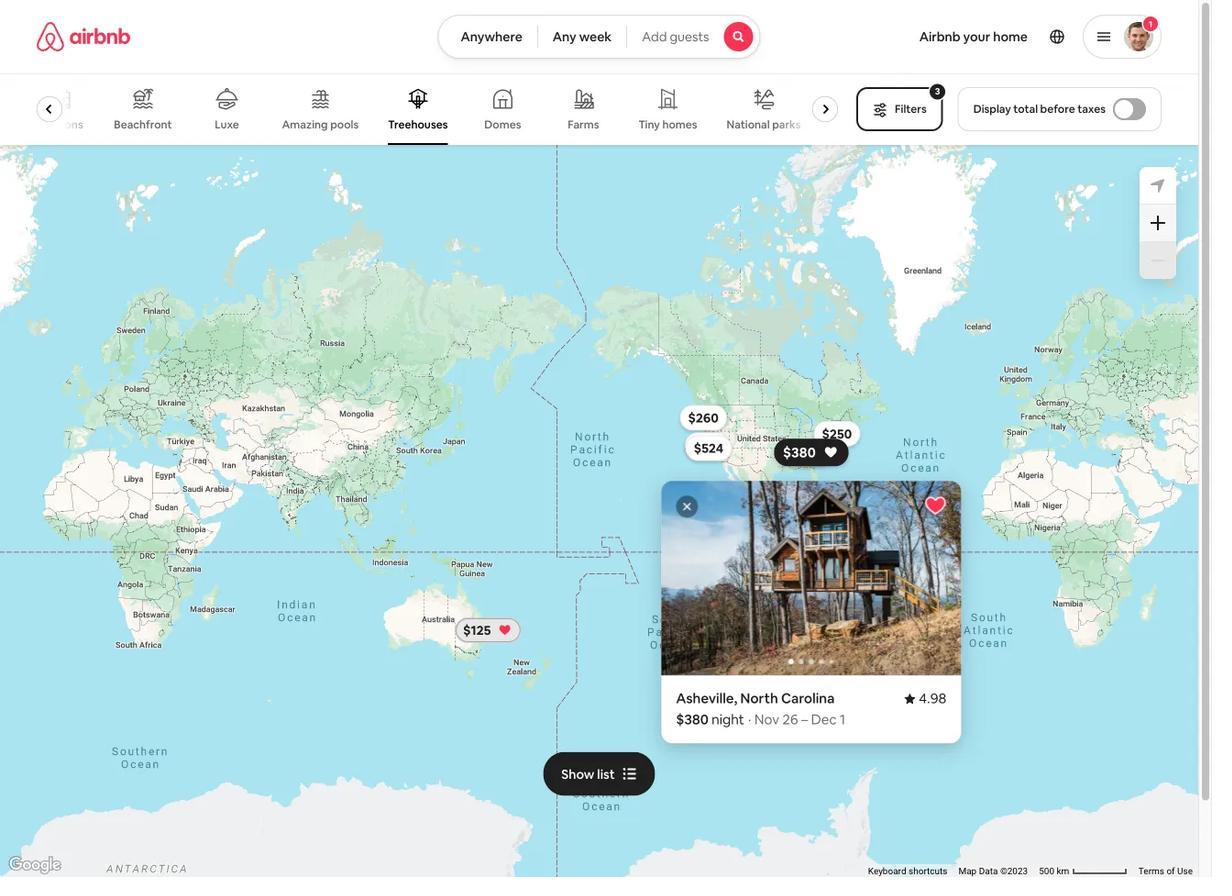 Task type: locate. For each thing, give the bounding box(es) containing it.
before
[[1041, 102, 1076, 116]]

filters button
[[857, 87, 944, 131]]

500
[[1040, 866, 1055, 877]]

$260
[[689, 409, 719, 426]]

beachfront
[[115, 117, 173, 132]]

guests
[[670, 28, 710, 45]]

$260 button
[[680, 405, 727, 431]]

$380
[[783, 444, 816, 461], [676, 711, 709, 729]]

display total before taxes button
[[958, 87, 1162, 131]]

0 vertical spatial $380
[[783, 444, 816, 461]]

keyboard shortcuts button
[[869, 865, 948, 877]]

0 vertical spatial 1
[[1149, 18, 1153, 30]]

of
[[1167, 866, 1176, 877]]

display
[[974, 102, 1012, 116]]

close image
[[682, 501, 693, 512]]

map data ©2023
[[959, 866, 1029, 877]]

week
[[580, 28, 612, 45]]

group
[[34, 73, 846, 145], [662, 481, 1213, 675]]

asheville,
[[676, 690, 738, 708]]

treehouses
[[389, 117, 449, 132]]

zoom out image
[[1151, 253, 1166, 268]]

$250 $136
[[800, 426, 853, 459]]

1 vertical spatial $380
[[676, 711, 709, 729]]

1 inside "dropdown button"
[[1149, 18, 1153, 30]]

terms
[[1139, 866, 1165, 877]]

keyboard
[[869, 866, 907, 877]]

terms of use
[[1139, 866, 1194, 877]]

$111 button
[[791, 440, 832, 466]]

26
[[783, 711, 799, 729]]

amazing
[[283, 117, 329, 132]]

add guests button
[[627, 15, 761, 59]]

$380 inside asheville, north carolina $380 night · nov 26 – dec 1
[[676, 711, 709, 729]]

group inside google map
showing 8 stays. including 2 saved stays. region
[[662, 481, 1213, 675]]

0 horizontal spatial $380
[[676, 711, 709, 729]]

$380 inside button
[[783, 444, 816, 461]]

any week
[[553, 28, 612, 45]]

list
[[598, 766, 615, 782]]

domes
[[485, 117, 522, 132]]

0 horizontal spatial 1
[[840, 711, 846, 729]]

google map
showing 8 stays. including 2 saved stays. region
[[0, 145, 1213, 877]]

your
[[964, 28, 991, 45]]

$111
[[799, 444, 824, 461]]

remove from wishlist image
[[925, 495, 947, 517]]

None search field
[[438, 15, 761, 59]]

1 vertical spatial 1
[[840, 711, 846, 729]]

anywhere
[[461, 28, 523, 45]]

amazing pools
[[283, 117, 359, 132]]

1
[[1149, 18, 1153, 30], [840, 711, 846, 729]]

$524 button
[[686, 435, 732, 461]]

dec
[[812, 711, 837, 729]]

1 vertical spatial group
[[662, 481, 1213, 675]]

none search field containing anywhere
[[438, 15, 761, 59]]

tiny
[[639, 117, 661, 132]]

1 horizontal spatial $380
[[783, 444, 816, 461]]

1 horizontal spatial 1
[[1149, 18, 1153, 30]]

home
[[994, 28, 1028, 45]]

500 km
[[1040, 866, 1072, 877]]

0 vertical spatial group
[[34, 73, 846, 145]]

display total before taxes
[[974, 102, 1106, 116]]

terms of use link
[[1139, 866, 1194, 877]]

filters
[[895, 102, 927, 116]]



Task type: describe. For each thing, give the bounding box(es) containing it.
$136 button
[[792, 438, 836, 464]]

total
[[1014, 102, 1039, 116]]

group containing national parks
[[34, 73, 846, 145]]

zoom in image
[[1151, 216, 1166, 230]]

map
[[959, 866, 977, 877]]

keyboard shortcuts
[[869, 866, 948, 877]]

national parks
[[728, 117, 802, 131]]

tiny homes
[[639, 117, 698, 132]]

500 km button
[[1034, 864, 1134, 877]]

©2023
[[1001, 866, 1029, 877]]

taxes
[[1078, 102, 1106, 116]]

use
[[1178, 866, 1194, 877]]

carolina
[[782, 690, 835, 708]]

google image
[[5, 853, 65, 877]]

any week button
[[537, 15, 628, 59]]

asheville, north carolina $380 night · nov 26 – dec 1
[[676, 690, 846, 729]]

shortcuts
[[909, 866, 948, 877]]

$136
[[800, 443, 828, 459]]

–
[[802, 711, 809, 729]]

add guests
[[642, 28, 710, 45]]

·
[[749, 711, 752, 729]]

parks
[[773, 117, 802, 131]]

nov
[[755, 711, 780, 729]]

any
[[553, 28, 577, 45]]

show list
[[562, 766, 615, 782]]

1 inside asheville, north carolina $380 night · nov 26 – dec 1
[[840, 711, 846, 729]]

farms
[[569, 117, 600, 132]]

1 button
[[1083, 15, 1162, 59]]

night
[[712, 711, 745, 729]]

homes
[[663, 117, 698, 132]]

data
[[980, 866, 999, 877]]

luxe
[[215, 117, 240, 132]]

add
[[642, 28, 667, 45]]

north
[[741, 690, 779, 708]]

km
[[1057, 866, 1070, 877]]

$125 button
[[455, 617, 522, 643]]

airbnb your home
[[920, 28, 1028, 45]]

$250 button
[[814, 421, 861, 447]]

$125
[[463, 622, 491, 638]]

airbnb
[[920, 28, 961, 45]]

profile element
[[783, 0, 1162, 73]]

pools
[[331, 117, 359, 132]]

national
[[728, 117, 771, 131]]

$380 button
[[775, 439, 849, 466]]

anywhere button
[[438, 15, 538, 59]]

4.98
[[919, 690, 947, 708]]

airbnb your home link
[[909, 17, 1039, 56]]

$524
[[694, 440, 724, 456]]

$250
[[822, 426, 853, 442]]

show
[[562, 766, 595, 782]]

$152
[[694, 437, 721, 453]]

show list button
[[543, 752, 656, 796]]

mansions
[[35, 117, 84, 132]]

$152 button
[[685, 432, 730, 458]]

4.98 out of 5 average rating image
[[905, 690, 947, 708]]



Task type: vqa. For each thing, say whether or not it's contained in the screenshot.
Redeem link
no



